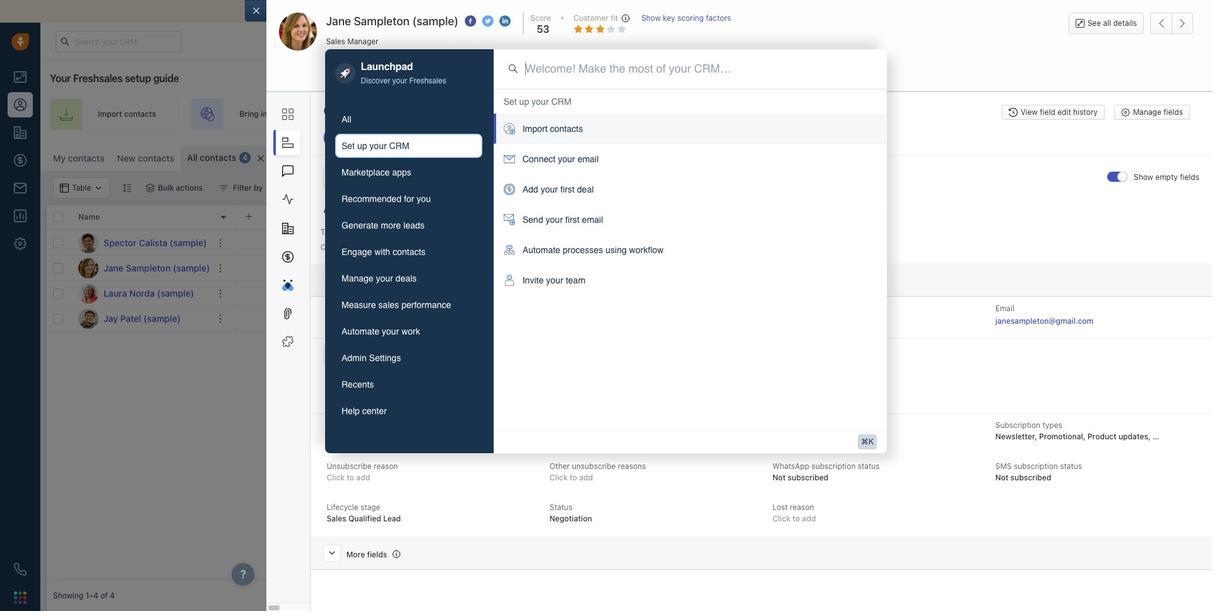 Task type: locate. For each thing, give the bounding box(es) containing it.
0 horizontal spatial tags
[[320, 227, 337, 237]]

email up automate processes using workflow
[[582, 215, 603, 225]]

list of options list box
[[494, 89, 887, 296]]

leads right website
[[300, 109, 319, 119]]

id
[[358, 421, 365, 430]]

(sample) for press space to select this row. row containing laura norda (sample)
[[157, 288, 194, 298]]

table
[[996, 152, 1014, 161]]

0 horizontal spatial subscription
[[812, 462, 856, 471]]

reason right unsubscribe
[[374, 462, 398, 471]]

1 horizontal spatial all
[[1103, 18, 1111, 28]]

press space to select this row. row containing jane sampleton (sample)
[[47, 256, 236, 281]]

0 horizontal spatial not
[[773, 473, 786, 483]]

details up generate
[[338, 203, 369, 215]]

sales inside sales owner james peterson
[[550, 421, 569, 430]]

0 vertical spatial 4
[[243, 153, 248, 163]]

1 horizontal spatial sampleton
[[354, 15, 410, 28]]

email up janesampleton@gmail.com
[[996, 304, 1015, 313]]

first
[[327, 304, 342, 313]]

jane sampleton (sample) down spector calista (sample) link
[[104, 262, 210, 273]]

1 horizontal spatial leads
[[403, 221, 425, 231]]

1 vertical spatial sampleton
[[126, 262, 171, 273]]

0 vertical spatial in
[[917, 37, 923, 45]]

container_wx8msf4aqz5i3rn1 image inside "bulk actions" button
[[146, 184, 155, 193]]

connect left mailbox
[[285, 6, 320, 16]]

import inside button
[[1046, 152, 1070, 161]]

2 horizontal spatial import contacts
[[1046, 152, 1104, 161]]

0 horizontal spatial subscribed
[[788, 473, 828, 483]]

0 horizontal spatial all
[[707, 6, 717, 16]]

sales inside lifecycle stage sales qualified lead
[[327, 514, 346, 524]]

email inside email janesampleton@gmail.com
[[996, 304, 1015, 313]]

james
[[550, 432, 573, 442]]

jane inside press space to select this row. row
[[104, 262, 124, 273]]

1 horizontal spatial basic information
[[413, 133, 475, 143]]

conversations.
[[614, 6, 675, 16]]

to down the whatsapp
[[793, 514, 800, 524]]

add down id at left
[[356, 432, 370, 442]]

add for unsubscribe
[[356, 473, 370, 483]]

to down generate
[[341, 242, 348, 252]]

add for add your first deal
[[523, 184, 538, 195]]

your inside manage your deals button
[[376, 274, 393, 284]]

(sample) inside dialog
[[412, 15, 459, 28]]

details up o
[[355, 133, 379, 143]]

1 vertical spatial in
[[261, 109, 267, 119]]

jay patel (sample)
[[104, 313, 181, 324]]

basic
[[413, 133, 432, 143], [346, 277, 366, 286]]

1 vertical spatial manage
[[342, 274, 374, 284]]

2 horizontal spatial container_wx8msf4aqz5i3rn1 image
[[943, 152, 952, 161]]

press space to select this row. row containing jay patel (sample)
[[47, 306, 236, 331]]

deal up the send your first email
[[577, 184, 594, 195]]

container_wx8msf4aqz5i3rn1 image
[[943, 152, 952, 161], [146, 184, 155, 193], [219, 184, 228, 193]]

1 not from the left
[[773, 473, 786, 483]]

your for your freshsales setup guide
[[50, 73, 71, 84]]

0 vertical spatial email
[[346, 69, 365, 78]]

my
[[53, 153, 66, 164]]

add inside lost reason click to add
[[802, 514, 816, 524]]

jane up sales manager
[[326, 15, 351, 28]]

set inside heading
[[504, 97, 517, 107]]

0 horizontal spatial subscription
[[773, 421, 818, 430]]

⌘ for ⌘ o
[[343, 154, 350, 163]]

to inside lost reason click to add
[[793, 514, 800, 524]]

0 horizontal spatial manage
[[342, 274, 374, 284]]

of right the "sync" at the left of page
[[579, 6, 587, 16]]

reason right lost
[[790, 503, 814, 512]]

tab list containing all
[[335, 108, 482, 423]]

add inside unsubscribe reason click to add
[[356, 473, 370, 483]]

details right see
[[1113, 18, 1137, 28]]

1 horizontal spatial reason
[[790, 503, 814, 512]]

1 vertical spatial ⌘
[[861, 437, 869, 446]]

0 horizontal spatial information
[[368, 277, 410, 286]]

sampleton inside jane sampleton (sample) link
[[126, 262, 171, 273]]

task
[[582, 69, 598, 78]]

1 vertical spatial import contacts
[[523, 124, 583, 134]]

import contacts inside button
[[1046, 152, 1104, 161]]

row group
[[47, 230, 236, 331], [236, 230, 1206, 331]]

jane sampleton (sample) link
[[104, 262, 210, 274]]

sales activities
[[692, 69, 745, 79]]

activities
[[713, 69, 745, 79]]

0 vertical spatial basic
[[413, 133, 432, 143]]

set up your crm
[[504, 97, 571, 107], [504, 97, 571, 107], [342, 141, 409, 151]]

reason inside unsubscribe reason click to add
[[374, 462, 398, 471]]

0 vertical spatial jane sampleton (sample)
[[326, 15, 459, 28]]

team down processes
[[566, 275, 585, 285]]

1 horizontal spatial email
[[996, 304, 1015, 313]]

manage fields
[[1133, 108, 1183, 117]]

add inside "external id click to add"
[[356, 432, 370, 442]]

set up your crm inside list of options list box
[[504, 97, 571, 107]]

click for external id
[[327, 432, 345, 442]]

import contacts down setup
[[98, 109, 156, 119]]

subscribed inside sms subscription status not subscribed
[[1011, 473, 1051, 483]]

sampleton
[[354, 15, 410, 28], [126, 262, 171, 273]]

1 vertical spatial all
[[1103, 18, 1111, 28]]

click for lost reason
[[773, 514, 791, 524]]

1 vertical spatial tags
[[366, 242, 383, 252]]

sales activities button
[[673, 63, 770, 85], [673, 63, 764, 85]]

1 horizontal spatial your
[[867, 37, 882, 45]]

1 vertical spatial basic
[[346, 277, 366, 286]]

(sample) left 'facebook circled' image
[[412, 15, 459, 28]]

status for whatsapp
[[858, 462, 880, 471]]

sales left data
[[740, 6, 762, 16]]

contacts right my
[[68, 153, 104, 164]]

2 subscription from the left
[[996, 421, 1041, 430]]

automate for automate your work
[[342, 327, 379, 337]]

sales up james
[[550, 421, 569, 430]]

not for sms subscription status not subscribed
[[996, 473, 1009, 483]]

jane right j icon
[[104, 262, 124, 273]]

email right the "sync" at the left of page
[[589, 6, 612, 16]]

1 horizontal spatial of
[[579, 6, 587, 16]]

0 horizontal spatial import contacts
[[98, 109, 156, 119]]

more...
[[304, 153, 330, 163]]

freshsales up the import contacts "link"
[[73, 73, 123, 84]]

(sample) for press space to select this row. row containing spector calista (sample)
[[170, 237, 207, 248]]

container_wx8msf4aqz5i3rn1 image left customize at the top of the page
[[943, 152, 952, 161]]

0 vertical spatial import contacts
[[98, 109, 156, 119]]

manage down engage
[[342, 274, 374, 284]]

janesampleton@gmail.com
[[996, 316, 1094, 326]]

sales down lifecycle at the bottom left of the page
[[327, 514, 346, 524]]

0 vertical spatial connect
[[285, 6, 320, 16]]

freshsales
[[73, 73, 123, 84], [409, 77, 446, 85]]

manage inside dialog
[[1133, 108, 1162, 117]]

phone element
[[8, 557, 33, 582]]

freshsales up all button
[[409, 77, 446, 85]]

other unsubscribe reasons click to add
[[550, 462, 646, 483]]

whatsapp subscription status not subscribed
[[773, 462, 880, 483]]

19266529503
[[327, 384, 379, 394]]

jane sampleton (sample)
[[326, 15, 459, 28], [104, 262, 210, 273]]

of right 1–4
[[100, 591, 108, 601]]

import contacts down route
[[523, 124, 583, 134]]

fields down contact on the top of page
[[1180, 173, 1200, 182]]

information down all button
[[434, 133, 475, 143]]

status inside the "whatsapp subscription status not subscribed"
[[858, 462, 880, 471]]

set up your crm inside "button"
[[342, 141, 409, 151]]

all right see
[[1103, 18, 1111, 28]]

import contacts link
[[50, 98, 179, 130]]

container_wx8msf4aqz5i3rn1 image inside filter by button
[[219, 184, 228, 193]]

filter by
[[233, 183, 263, 193]]

4 press space to select this row. row from the top
[[47, 306, 236, 331]]

basic information
[[413, 133, 475, 143], [346, 277, 410, 286]]

information up measure sales performance
[[368, 277, 410, 286]]

add down the unsubscribe
[[579, 473, 593, 483]]

negotiation
[[550, 514, 592, 524]]

deal inside list of options list box
[[577, 184, 594, 195]]

container_wx8msf4aqz5i3rn1 image left bulk on the top of the page
[[146, 184, 155, 193]]

2 subscription from the left
[[1014, 462, 1058, 471]]

set up your sales pipeline link
[[837, 98, 1002, 130]]

0 horizontal spatial deal
[[577, 184, 594, 195]]

help
[[342, 406, 360, 416]]

email inside "button"
[[346, 69, 365, 78]]

fields inside button
[[1164, 108, 1183, 117]]

1 horizontal spatial tags
[[366, 242, 383, 252]]

not down sms
[[996, 473, 1009, 483]]

unsubscribe
[[572, 462, 616, 471]]

not for whatsapp subscription status not subscribed
[[773, 473, 786, 483]]

0 horizontal spatial team
[[566, 275, 585, 285]]

click left engage
[[320, 242, 339, 252]]

1 press space to select this row. row from the top
[[47, 230, 236, 256]]

1 vertical spatial basic information
[[346, 277, 410, 286]]

add down unsubscribe
[[356, 473, 370, 483]]

sales left "manager"
[[326, 36, 345, 46]]

add inside list of options list box
[[523, 184, 538, 195]]

sampleton up "manager"
[[354, 15, 410, 28]]

automate down first name jane
[[342, 327, 379, 337]]

0 vertical spatial information
[[434, 133, 475, 143]]

1 vertical spatial 4
[[110, 591, 115, 601]]

0 horizontal spatial jane sampleton (sample)
[[104, 262, 210, 273]]

1 vertical spatial your
[[50, 73, 71, 84]]

jay patel (sample) link
[[104, 312, 181, 325]]

⌘ up the "whatsapp subscription status not subscribed"
[[861, 437, 869, 446]]

sales left 'activities'
[[692, 69, 711, 79]]

click inside "external id click to add"
[[327, 432, 345, 442]]

phone image
[[14, 563, 27, 576]]

1 horizontal spatial freshsales
[[409, 77, 446, 85]]

twitter circled image
[[482, 15, 494, 28]]

add inside button
[[1155, 152, 1170, 161]]

sales manager
[[326, 36, 379, 46]]

click down lost
[[773, 514, 791, 524]]

subscribed inside the "whatsapp subscription status not subscribed"
[[788, 473, 828, 483]]

engage
[[342, 247, 372, 257]]

automate inside automate your work button
[[342, 327, 379, 337]]

sales up automate your work
[[378, 300, 399, 310]]

to down the other
[[570, 473, 577, 483]]

0 vertical spatial ⌘
[[343, 154, 350, 163]]

2 horizontal spatial status
[[1060, 462, 1082, 471]]

0 vertical spatial automate
[[523, 245, 560, 255]]

status inside sms subscription status not subscribed
[[1060, 462, 1082, 471]]

your inside set up your crm "button"
[[370, 141, 387, 151]]

peterson
[[575, 432, 608, 442]]

sampleton up laura norda (sample)
[[126, 262, 171, 273]]

row group containing spector calista (sample)
[[47, 230, 236, 331]]

0 horizontal spatial sampleton
[[126, 262, 171, 273]]

create sales sequence link
[[671, 98, 825, 130]]

1 horizontal spatial not
[[996, 473, 1009, 483]]

recents button
[[335, 373, 482, 397]]

all details up generate
[[324, 203, 369, 215]]

stage
[[361, 503, 380, 512]]

import contacts inside "link"
[[98, 109, 156, 119]]

show key scoring factors
[[641, 13, 731, 23]]

1 subscription from the left
[[773, 421, 818, 430]]

contacts inside "link"
[[124, 109, 156, 119]]

0 horizontal spatial leads
[[300, 109, 319, 119]]

1 horizontal spatial connect
[[523, 154, 556, 164]]

sampleton inside dialog
[[354, 15, 410, 28]]

(sample) for press space to select this row. row containing jay patel (sample)
[[144, 313, 181, 324]]

information
[[434, 133, 475, 143], [368, 277, 410, 286]]

first up processes
[[565, 215, 580, 225]]

you
[[417, 194, 431, 204]]

0 vertical spatial sampleton
[[354, 15, 410, 28]]

1 vertical spatial first
[[565, 215, 580, 225]]

1 horizontal spatial team
[[618, 109, 636, 119]]

1 horizontal spatial import contacts
[[523, 124, 583, 134]]

1 vertical spatial automate
[[342, 327, 379, 337]]

1 horizontal spatial in
[[917, 37, 923, 45]]

guide
[[153, 73, 179, 84]]

my contacts button
[[47, 146, 111, 171], [53, 153, 104, 164]]

subscription left the types
[[996, 421, 1041, 430]]

details
[[1113, 18, 1137, 28], [368, 104, 402, 117], [355, 133, 379, 143], [338, 203, 369, 215]]

0 vertical spatial deal
[[1079, 109, 1095, 119]]

subscription inside the "whatsapp subscription status not subscribed"
[[812, 462, 856, 471]]

my contacts
[[53, 153, 104, 164]]

1 vertical spatial email
[[578, 154, 599, 164]]

external id click to add
[[327, 421, 370, 442]]

sales inside create sales sequence link
[[746, 109, 765, 119]]

fields
[[1164, 108, 1183, 117], [1180, 173, 1200, 182]]

leads right route
[[568, 109, 588, 119]]

3 press space to select this row. row from the top
[[47, 281, 236, 306]]

import down route
[[523, 124, 548, 134]]

automate up invite
[[523, 245, 560, 255]]

0 vertical spatial reason
[[374, 462, 398, 471]]

4 right 1–4
[[110, 591, 115, 601]]

to inside unsubscribe reason click to add
[[347, 473, 354, 483]]

all inside see all details button
[[1103, 18, 1111, 28]]

jane sampleton (sample) inside press space to select this row. row
[[104, 262, 210, 273]]

jane sampleton (sample) up "manager"
[[326, 15, 459, 28]]

contacts down generate more leads 'button'
[[393, 247, 426, 257]]

close image
[[1193, 8, 1200, 15]]

0 vertical spatial fields
[[1164, 108, 1183, 117]]

sales for sales owner james peterson
[[550, 421, 569, 430]]

import contacts down add deal
[[1046, 152, 1104, 161]]

4 up the filter by
[[243, 153, 248, 163]]

1 vertical spatial information
[[368, 277, 410, 286]]

subscription right the whatsapp
[[812, 462, 856, 471]]

tags left generate
[[320, 227, 337, 237]]

email up add your first deal
[[578, 154, 599, 164]]

0 horizontal spatial status
[[820, 421, 842, 430]]

container_wx8msf4aqz5i3rn1 image inside customize table button
[[943, 152, 952, 161]]

show
[[641, 13, 661, 23], [1134, 173, 1153, 182]]

2 press space to select this row. row from the top
[[47, 256, 236, 281]]

email down sales manager
[[346, 69, 365, 78]]

admin settings
[[342, 353, 401, 363]]

manage up add contact button
[[1133, 108, 1162, 117]]

to inside "external id click to add"
[[347, 432, 354, 442]]

all right scoring
[[707, 6, 717, 16]]

grid
[[47, 204, 1206, 581]]

view
[[1021, 108, 1038, 117]]

by
[[254, 183, 263, 193]]

4 inside all contacts 4
[[243, 153, 248, 163]]

connect inside list of options list box
[[523, 154, 556, 164]]

contacts down add deal
[[1072, 152, 1104, 161]]

0 vertical spatial manage
[[1133, 108, 1162, 117]]

1 horizontal spatial subscribed
[[1011, 473, 1051, 483]]

2 horizontal spatial add
[[1155, 152, 1170, 161]]

basic information down all button
[[413, 133, 475, 143]]

subscription up subscribed
[[773, 421, 818, 430]]

status negotiation
[[550, 503, 592, 524]]

import down add deal link
[[1046, 152, 1070, 161]]

subscription inside the subscription status subscribed
[[773, 421, 818, 430]]

create sales sequence
[[719, 109, 802, 119]]

history
[[1073, 108, 1098, 117]]

in left the 21
[[917, 37, 923, 45]]

show left empty
[[1134, 173, 1153, 182]]

1 row group from the left
[[47, 230, 236, 331]]

0 horizontal spatial automate
[[342, 327, 379, 337]]

empty
[[1156, 173, 1178, 182]]

contacts down setup
[[124, 109, 156, 119]]

(sample) down jane sampleton (sample) link
[[157, 288, 194, 298]]

4 cell from the top
[[236, 306, 1206, 331]]

container_wx8msf4aqz5i3rn1 image left filter
[[219, 184, 228, 193]]

1 horizontal spatial show
[[1134, 173, 1153, 182]]

your inside automate your work button
[[382, 327, 399, 337]]

email
[[589, 6, 612, 16], [578, 154, 599, 164], [582, 215, 603, 225]]

2 horizontal spatial leads
[[568, 109, 588, 119]]

sales right create
[[746, 109, 765, 119]]

to down unsubscribe
[[347, 473, 354, 483]]

admin
[[342, 353, 367, 363]]

import inside "link"
[[98, 109, 122, 119]]

automate processes using workflow
[[523, 245, 664, 255]]

invite your team
[[523, 275, 585, 285]]

click inside unsubscribe reason click to add
[[327, 473, 345, 483]]

click inside lost reason click to add
[[773, 514, 791, 524]]

0 horizontal spatial reason
[[374, 462, 398, 471]]

1–4
[[86, 591, 98, 601]]

j image
[[78, 308, 98, 329]]

import down your freshsales setup guide
[[98, 109, 122, 119]]

12 more... button
[[276, 150, 337, 167]]

import inside list of options list box
[[523, 124, 548, 134]]

reason inside lost reason click to add
[[790, 503, 814, 512]]

⌘ k
[[861, 437, 874, 446]]

0 vertical spatial all details
[[344, 133, 379, 143]]

basic down all button
[[413, 133, 432, 143]]

showing 1–4 of 4
[[53, 591, 115, 601]]

norda
[[129, 288, 155, 298]]

click down unsubscribe
[[327, 473, 345, 483]]

2 subscribed from the left
[[1011, 473, 1051, 483]]

0 horizontal spatial container_wx8msf4aqz5i3rn1 image
[[146, 184, 155, 193]]

up inside "button"
[[357, 141, 367, 151]]

sales left the pipeline
[[929, 109, 948, 119]]

2 vertical spatial jane
[[327, 315, 344, 325]]

1 horizontal spatial deal
[[1079, 109, 1095, 119]]

set up your crm heading
[[504, 95, 571, 108], [504, 95, 571, 108]]

1 horizontal spatial basic
[[413, 133, 432, 143]]

email janesampleton@gmail.com
[[996, 304, 1094, 326]]

jane inside first name jane
[[327, 315, 344, 325]]

unsubscribe reason click to add
[[327, 462, 398, 483]]

1 subscribed from the left
[[788, 473, 828, 483]]

to right mailbox
[[378, 6, 387, 16]]

1 subscription from the left
[[812, 462, 856, 471]]

1 vertical spatial add
[[1155, 152, 1170, 161]]

l image
[[78, 283, 98, 303]]

engage with contacts
[[342, 247, 426, 257]]

press space to select this row. row
[[47, 230, 236, 256], [47, 256, 236, 281], [47, 281, 236, 306], [47, 306, 236, 331]]

subscription inside sms subscription status not subscribed
[[1014, 462, 1058, 471]]

all details up o
[[344, 133, 379, 143]]

not inside the "whatsapp subscription status not subscribed"
[[773, 473, 786, 483]]

contact
[[324, 104, 365, 117]]

2 not from the left
[[996, 473, 1009, 483]]

subscription types
[[996, 421, 1062, 430]]

tags down generate more leads
[[366, 242, 383, 252]]

connect for connect your email
[[523, 154, 556, 164]]

not inside sms subscription status not subscribed
[[996, 473, 1009, 483]]

not down the whatsapp
[[773, 473, 786, 483]]

score 53
[[530, 13, 551, 35]]

marketplace apps
[[342, 168, 411, 178]]

show for show key scoring factors
[[641, 13, 661, 23]]

1 vertical spatial show
[[1134, 173, 1153, 182]]

contacts
[[124, 109, 156, 119], [550, 124, 583, 134], [1072, 152, 1104, 161], [200, 152, 236, 163], [68, 153, 104, 164], [138, 153, 174, 164], [393, 247, 426, 257]]

1 horizontal spatial container_wx8msf4aqz5i3rn1 image
[[219, 184, 228, 193]]

container_wx8msf4aqz5i3rn1 image for customize
[[943, 152, 952, 161]]

0 vertical spatial tags
[[320, 227, 337, 237]]

deal right edit at the top
[[1079, 109, 1095, 119]]

add
[[350, 242, 364, 252], [356, 432, 370, 442], [356, 473, 370, 483], [579, 473, 593, 483], [802, 514, 816, 524]]

name row
[[47, 205, 236, 230]]

show left key
[[641, 13, 661, 23]]

manage for manage fields
[[1133, 108, 1162, 117]]

1 horizontal spatial jane sampleton (sample)
[[326, 15, 459, 28]]

to down 'external'
[[347, 432, 354, 442]]

1 vertical spatial jane
[[104, 262, 124, 273]]

automate inside list of options list box
[[523, 245, 560, 255]]

Search your CRM... text field
[[56, 31, 182, 52]]

⌘ inside press-command-k-to-open-and-close 'element'
[[861, 437, 869, 446]]

0 horizontal spatial your
[[50, 73, 71, 84]]

s image
[[78, 233, 98, 253]]

way
[[538, 6, 554, 16]]

1 horizontal spatial subscription
[[996, 421, 1041, 430]]

filter
[[233, 183, 252, 193]]

contacts inside button
[[1072, 152, 1104, 161]]

2 vertical spatial email
[[582, 215, 603, 225]]

2 vertical spatial import contacts
[[1046, 152, 1104, 161]]

subscribed down sms
[[1011, 473, 1051, 483]]

generate
[[342, 221, 378, 231]]

0 vertical spatial your
[[867, 37, 882, 45]]

1 horizontal spatial add
[[1062, 109, 1077, 119]]

0 horizontal spatial ⌘
[[343, 154, 350, 163]]

telephone numbers
[[327, 350, 397, 360]]

subscribed down the whatsapp
[[788, 473, 828, 483]]

sales
[[740, 6, 762, 16], [746, 109, 765, 119], [929, 109, 948, 119], [378, 300, 399, 310]]

cell
[[236, 230, 1206, 255], [236, 256, 1206, 280], [236, 281, 1206, 306], [236, 306, 1206, 331]]

add down the "whatsapp subscription status not subscribed"
[[802, 514, 816, 524]]

⌘
[[343, 154, 350, 163], [861, 437, 869, 446]]

dialog
[[245, 0, 1212, 611]]

subscription right sms
[[1014, 462, 1058, 471]]

12
[[294, 153, 302, 163]]

to inside tags click to add tags
[[341, 242, 348, 252]]

sales inside set up your sales pipeline link
[[929, 109, 948, 119]]

note
[[533, 69, 550, 78]]

automate
[[523, 245, 560, 255], [342, 327, 379, 337]]

subscribed for whatsapp
[[788, 473, 828, 483]]

connect up search fields text field
[[523, 154, 556, 164]]

in right bring
[[261, 109, 267, 119]]

subscribed
[[773, 432, 814, 442]]

1 horizontal spatial subscription
[[1014, 462, 1058, 471]]

tab list
[[335, 108, 482, 423]]

leads inside bring in website leads link
[[300, 109, 319, 119]]

freshsales inside launchpad discover your freshsales
[[409, 77, 446, 85]]

(sample) down the laura norda (sample) link at the left of the page
[[144, 313, 181, 324]]

facebook circled image
[[465, 15, 476, 28]]

subscription for sms
[[1014, 462, 1058, 471]]

factors
[[706, 13, 731, 23]]



Task type: vqa. For each thing, say whether or not it's contained in the screenshot.
the (sample) within 'JANE SAMPLETON (SAMPLE)' link
no



Task type: describe. For each thing, give the bounding box(es) containing it.
to inside other unsubscribe reasons click to add
[[570, 473, 577, 483]]

connect for connect your mailbox to improve deliverability and enable 2-way sync of email conversations. import all your sales data
[[285, 6, 320, 16]]

using
[[606, 245, 627, 255]]

status for sms
[[1060, 462, 1082, 471]]

sales for sales activities
[[692, 69, 711, 79]]

call link
[[378, 63, 417, 85]]

0 horizontal spatial of
[[100, 591, 108, 601]]

all inside button
[[342, 115, 351, 125]]

to right route
[[590, 109, 597, 119]]

first for deal
[[560, 184, 575, 195]]

help center
[[342, 406, 387, 416]]

j image
[[78, 258, 98, 278]]

manager
[[347, 36, 379, 46]]

add inside tags click to add tags
[[350, 242, 364, 252]]

bring in website leads link
[[191, 98, 342, 130]]

contacts inside list of options list box
[[550, 124, 583, 134]]

connect your email
[[523, 154, 599, 164]]

freshworks switcher image
[[14, 591, 27, 604]]

dialog containing jane sampleton (sample)
[[245, 0, 1212, 611]]

team inside list of options list box
[[566, 275, 585, 285]]

subscription for subscription status subscribed
[[773, 421, 818, 430]]

add for external
[[356, 432, 370, 442]]

patel
[[120, 313, 141, 324]]

Search fields text field
[[324, 168, 762, 189]]

automate for automate processes using workflow
[[523, 245, 560, 255]]

laura norda (sample)
[[104, 288, 194, 298]]

bulk actions button
[[138, 177, 211, 199]]

settings
[[369, 353, 401, 363]]

measure sales performance button
[[335, 293, 482, 317]]

0 vertical spatial team
[[618, 109, 636, 119]]

0 horizontal spatial basic information
[[346, 277, 410, 286]]

press space to select this row. row containing laura norda (sample)
[[47, 281, 236, 306]]

marketplace
[[342, 168, 390, 178]]

sales inside measure sales performance "button"
[[378, 300, 399, 310]]

connect your mailbox to improve deliverability and enable 2-way sync of email conversations. import all your sales data
[[285, 6, 782, 16]]

0 horizontal spatial 4
[[110, 591, 115, 601]]

press space to select this row. row containing spector calista (sample)
[[47, 230, 236, 256]]

import contacts inside list of options list box
[[523, 124, 583, 134]]

show empty fields
[[1134, 173, 1200, 182]]

days
[[934, 37, 950, 45]]

workflow
[[629, 245, 664, 255]]

subscribed for sms
[[1011, 473, 1051, 483]]

email for email janesampleton@gmail.com
[[996, 304, 1015, 313]]

see all details
[[1088, 18, 1137, 28]]

show for show empty fields
[[1134, 173, 1153, 182]]

import contacts for import contacts button
[[1046, 152, 1104, 161]]

bulk
[[158, 183, 174, 193]]

fit
[[611, 13, 618, 23]]

contacts up filter by button
[[200, 152, 236, 163]]

19266529503 link
[[327, 384, 379, 394]]

your inside 'route leads to your team' link
[[599, 109, 616, 119]]

task button
[[563, 63, 605, 85]]

your inside launchpad discover your freshsales
[[392, 77, 407, 85]]

k
[[869, 437, 874, 446]]

press-command-k-to-open-and-close element
[[858, 434, 877, 450]]

route leads to your team link
[[497, 98, 659, 130]]

0 vertical spatial email
[[589, 6, 612, 16]]

Welcome! Make the most of your CRM… field
[[525, 61, 872, 77]]

generate more leads
[[342, 221, 425, 231]]

12 more...
[[294, 153, 330, 163]]

import contacts for the import contacts "link"
[[98, 109, 156, 119]]

types
[[1043, 421, 1062, 430]]

key
[[663, 13, 675, 23]]

lost reason click to add
[[773, 503, 816, 524]]

jane sampleton (sample) inside dialog
[[326, 15, 459, 28]]

1 vertical spatial all details
[[324, 203, 369, 215]]

manage for manage your deals
[[342, 274, 374, 284]]

click inside other unsubscribe reasons click to add
[[550, 473, 568, 483]]

automate your work button
[[335, 320, 482, 344]]

external
[[327, 421, 356, 430]]

setup
[[125, 73, 151, 84]]

import all your sales data link
[[677, 6, 785, 16]]

up inside list of options list box
[[519, 97, 529, 107]]

engage with contacts button
[[335, 240, 482, 264]]

set inside "button"
[[342, 141, 355, 151]]

sms subscription status not subscribed
[[996, 462, 1082, 483]]

admin settings button
[[335, 346, 482, 370]]

add for add contact
[[1155, 152, 1170, 161]]

spector calista (sample)
[[104, 237, 207, 248]]

and
[[480, 6, 496, 16]]

recents
[[342, 380, 374, 390]]

3 cell from the top
[[236, 281, 1206, 306]]

recommended for you
[[342, 194, 431, 204]]

manage your deals button
[[335, 267, 482, 291]]

route
[[545, 109, 566, 119]]

add for lost
[[802, 514, 816, 524]]

contacts inside button
[[393, 247, 426, 257]]

name
[[78, 212, 100, 222]]

add contact button
[[1138, 146, 1206, 167]]

recommended
[[342, 194, 402, 204]]

add inside other unsubscribe reasons click to add
[[579, 473, 593, 483]]

click for unsubscribe reason
[[327, 473, 345, 483]]

calista
[[139, 237, 167, 248]]

status inside the subscription status subscribed
[[820, 421, 842, 430]]

your inside set up your sales pipeline link
[[911, 109, 927, 119]]

add contact
[[1155, 152, 1200, 161]]

marketplace apps button
[[335, 161, 482, 185]]

first for email
[[565, 215, 580, 225]]

telephone
[[327, 350, 364, 360]]

linkedin circled image
[[499, 15, 511, 28]]

add for add deal
[[1062, 109, 1077, 119]]

apps
[[392, 168, 411, 178]]

reason for unsubscribe reason
[[374, 462, 398, 471]]

⌘ for ⌘ k
[[861, 437, 869, 446]]

subscription status subscribed
[[773, 421, 842, 442]]

unsubscribe
[[327, 462, 372, 471]]

customize
[[955, 152, 994, 161]]

see all details button
[[1069, 13, 1144, 34]]

lost
[[773, 503, 788, 512]]

generate more leads button
[[335, 214, 482, 238]]

leads inside 'route leads to your team' link
[[568, 109, 588, 119]]

contacts right the 'new' at the left
[[138, 153, 174, 164]]

0 horizontal spatial in
[[261, 109, 267, 119]]

sequence
[[767, 109, 802, 119]]

email for email
[[346, 69, 365, 78]]

customize table button
[[935, 146, 1022, 167]]

measure sales performance
[[342, 300, 451, 310]]

launchpad discover your freshsales
[[361, 61, 446, 85]]

invite
[[523, 275, 544, 285]]

set up your crm heading inside list of options list box
[[504, 95, 571, 108]]

see
[[1088, 18, 1101, 28]]

2 cell from the top
[[236, 256, 1206, 280]]

crm inside list of options list box
[[551, 97, 571, 107]]

0 vertical spatial of
[[579, 6, 587, 16]]

0 horizontal spatial basic
[[346, 277, 366, 286]]

1 cell from the top
[[236, 230, 1206, 255]]

0 horizontal spatial freshsales
[[73, 73, 123, 84]]

container_wx8msf4aqz5i3rn1 image for bulk
[[146, 184, 155, 193]]

sync
[[557, 6, 576, 16]]

import contacts button
[[1029, 146, 1110, 167]]

subscription for whatsapp
[[812, 462, 856, 471]]

1 horizontal spatial information
[[434, 133, 475, 143]]

1 vertical spatial fields
[[1180, 173, 1200, 182]]

click inside tags click to add tags
[[320, 242, 339, 252]]

reason for lost reason
[[790, 503, 814, 512]]

deals
[[396, 274, 417, 284]]

subscription for subscription types
[[996, 421, 1041, 430]]

(sample) for press space to select this row. row containing jane sampleton (sample)
[[173, 262, 210, 273]]

your for your trial ends in 21 days
[[867, 37, 882, 45]]

scoring
[[677, 13, 704, 23]]

details down 'discover'
[[368, 104, 402, 117]]

for
[[404, 194, 414, 204]]

leads inside generate more leads 'button'
[[403, 221, 425, 231]]

measure
[[342, 300, 376, 310]]

tags click to add tags
[[320, 227, 383, 252]]

deliverability
[[425, 6, 478, 16]]

details inside button
[[1113, 18, 1137, 28]]

import contacts group
[[1029, 146, 1132, 167]]

import right key
[[677, 6, 705, 16]]

manage fields button
[[1114, 105, 1190, 120]]

add deal
[[1062, 109, 1095, 119]]

2 row group from the left
[[236, 230, 1206, 331]]

trial
[[884, 37, 897, 45]]

set up your sales pipeline
[[885, 109, 979, 119]]

connect your mailbox link
[[285, 6, 378, 16]]

qualified
[[348, 514, 381, 524]]

sales for sales manager
[[326, 36, 345, 46]]

53
[[537, 23, 549, 35]]

website
[[269, 109, 298, 119]]

grid containing spector calista (sample)
[[47, 204, 1206, 581]]

crm inside "button"
[[389, 141, 409, 151]]

new
[[117, 153, 136, 164]]

0 vertical spatial jane
[[326, 15, 351, 28]]



